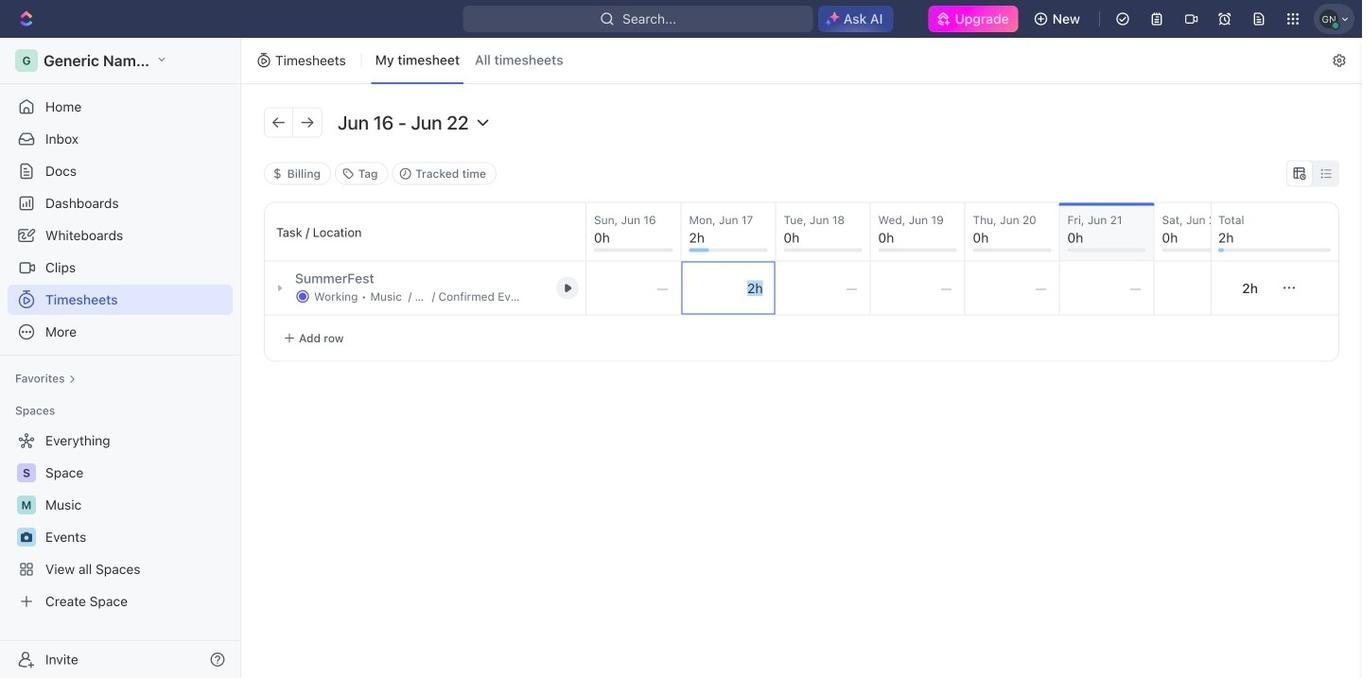 Task type: locate. For each thing, give the bounding box(es) containing it.
tree
[[8, 426, 233, 617]]

camera image
[[21, 532, 32, 543]]

music, , element
[[17, 496, 36, 515]]

— text field
[[587, 262, 681, 315], [682, 262, 775, 315], [776, 262, 870, 315], [871, 262, 965, 315], [966, 262, 1059, 315], [1060, 262, 1154, 315], [1155, 262, 1249, 315], [1211, 262, 1271, 315]]

7 — text field from the left
[[1155, 262, 1249, 315]]

tab list
[[372, 38, 567, 84]]

5 — text field from the left
[[966, 262, 1059, 315]]

generic name's workspace, , element
[[15, 49, 38, 72]]

6 — text field from the left
[[1060, 262, 1154, 315]]



Task type: describe. For each thing, give the bounding box(es) containing it.
3 — text field from the left
[[776, 262, 870, 315]]

sidebar navigation
[[0, 38, 245, 678]]

2 — text field from the left
[[682, 262, 775, 315]]

space, , element
[[17, 464, 36, 483]]

1 — text field from the left
[[587, 262, 681, 315]]

8 — text field from the left
[[1211, 262, 1271, 315]]

tree inside sidebar navigation
[[8, 426, 233, 617]]

4 — text field from the left
[[871, 262, 965, 315]]



Task type: vqa. For each thing, say whether or not it's contained in the screenshot.
top user group ICON
no



